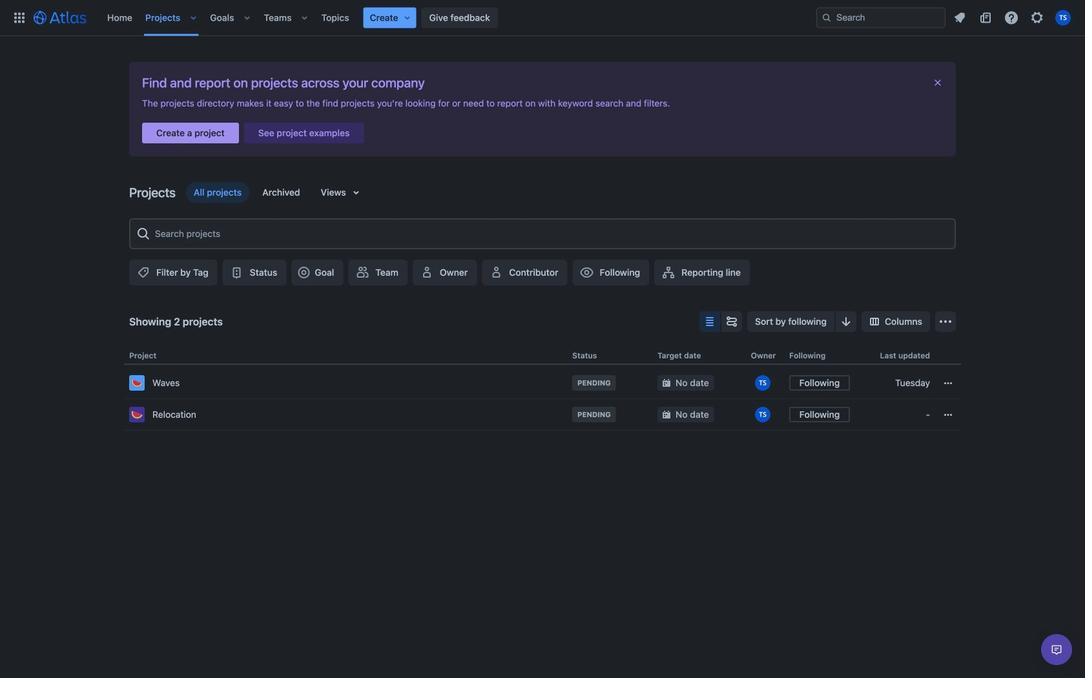 Task type: vqa. For each thing, say whether or not it's contained in the screenshot.
the middle townsquare icon
no



Task type: describe. For each thing, give the bounding box(es) containing it.
Search projects field
[[151, 222, 950, 245]]

close banner image
[[933, 78, 943, 88]]

settings image
[[1030, 10, 1045, 26]]

open intercom messenger image
[[1049, 642, 1065, 658]]

notifications image
[[952, 10, 968, 26]]

following image
[[579, 265, 595, 280]]

help image
[[1004, 10, 1019, 26]]

account image
[[1056, 10, 1071, 26]]

display as list image
[[702, 314, 718, 329]]

tag image
[[136, 265, 151, 280]]



Task type: locate. For each thing, give the bounding box(es) containing it.
search projects image
[[136, 226, 151, 242]]

None search field
[[817, 7, 946, 28]]

banner
[[0, 0, 1085, 36]]

top element
[[8, 0, 817, 36]]

display as timeline image
[[724, 314, 740, 329]]

Search field
[[817, 7, 946, 28]]

more options image
[[938, 314, 954, 329]]

status image
[[229, 265, 245, 280]]

switch to... image
[[12, 10, 27, 26]]

reverse sort order image
[[839, 314, 854, 329]]

search image
[[822, 13, 832, 23]]



